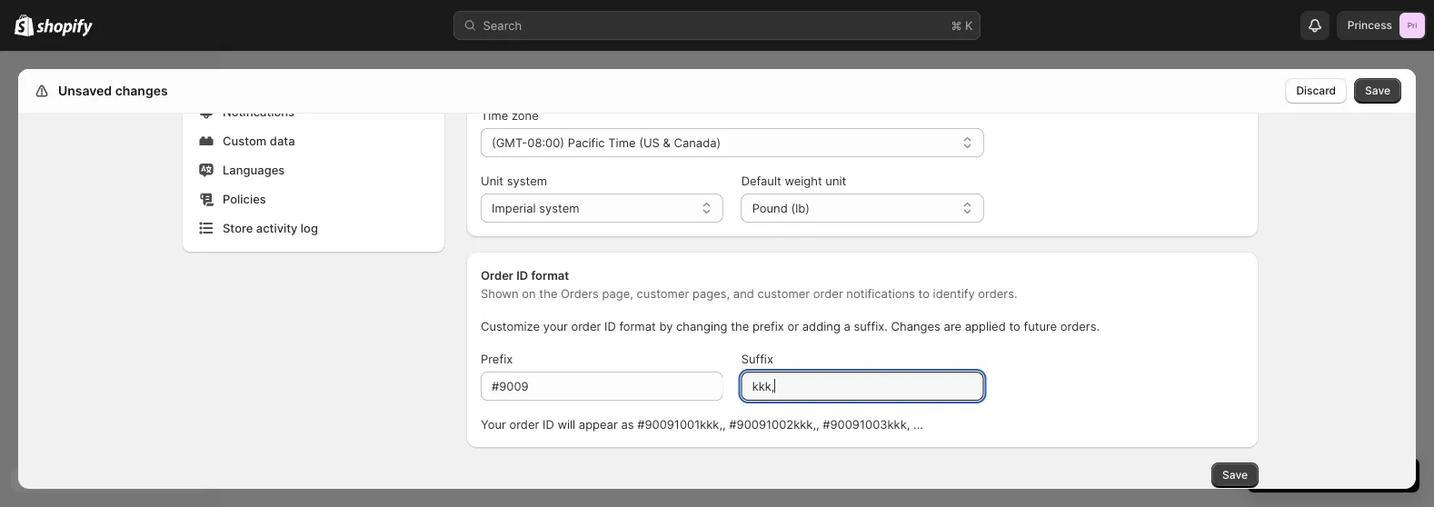 Task type: locate. For each thing, give the bounding box(es) containing it.
the right on
[[539, 286, 558, 300]]

0 vertical spatial to
[[919, 286, 930, 300]]

imperial
[[492, 201, 536, 215]]

0 vertical spatial id
[[516, 268, 528, 282]]

time left zone
[[481, 108, 508, 122]]

id inside the order id format shown on the orders page, customer pages, and customer order notifications to identify orders.
[[516, 268, 528, 282]]

princess
[[1348, 19, 1393, 32]]

format
[[531, 268, 569, 282], [619, 319, 656, 333]]

the left prefix
[[731, 319, 749, 333]]

languages
[[223, 163, 285, 177]]

will
[[558, 417, 576, 431]]

2 horizontal spatial order
[[813, 286, 843, 300]]

system right "imperial"
[[539, 201, 580, 215]]

to
[[919, 286, 930, 300], [1009, 319, 1021, 333]]

system
[[507, 174, 547, 188], [539, 201, 580, 215]]

your
[[543, 319, 568, 333]]

1 vertical spatial save
[[1223, 469, 1248, 482]]

unit
[[481, 174, 504, 188]]

order id format shown on the orders page, customer pages, and customer order notifications to identify orders.
[[481, 268, 1018, 300]]

format left by
[[619, 319, 656, 333]]

discard button
[[1286, 78, 1347, 104]]

k
[[965, 18, 973, 32]]

0 vertical spatial time
[[481, 108, 508, 122]]

changes
[[891, 319, 941, 333]]

...
[[914, 417, 923, 431]]

orders. right future
[[1061, 319, 1100, 333]]

time
[[481, 108, 508, 122], [608, 135, 636, 150]]

0 vertical spatial save button
[[1354, 78, 1402, 104]]

1 vertical spatial to
[[1009, 319, 1021, 333]]

data
[[270, 134, 295, 148]]

0 vertical spatial orders.
[[978, 286, 1018, 300]]

customize your order id format by changing the prefix or adding a suffix. changes are applied to future orders.
[[481, 319, 1100, 333]]

store activity log
[[223, 221, 318, 235]]

customer up customize your order id format by changing the prefix or adding a suffix. changes are applied to future orders.
[[758, 286, 810, 300]]

imperial system
[[492, 201, 580, 215]]

are
[[944, 319, 962, 333]]

time left (us
[[608, 135, 636, 150]]

1 horizontal spatial order
[[571, 319, 601, 333]]

1 horizontal spatial customer
[[758, 286, 810, 300]]

settings
[[55, 83, 106, 99]]

0 horizontal spatial customer
[[637, 286, 689, 300]]

search
[[483, 18, 522, 32]]

0 horizontal spatial orders.
[[978, 286, 1018, 300]]

identify
[[933, 286, 975, 300]]

customer
[[637, 286, 689, 300], [758, 286, 810, 300]]

1 vertical spatial format
[[619, 319, 656, 333]]

unit
[[826, 174, 847, 188]]

orders.
[[978, 286, 1018, 300], [1061, 319, 1100, 333]]

1 vertical spatial system
[[539, 201, 580, 215]]

to left future
[[1009, 319, 1021, 333]]

#90091002kkk,,
[[729, 417, 820, 431]]

id up on
[[516, 268, 528, 282]]

save
[[1365, 84, 1391, 97], [1223, 469, 1248, 482]]

the
[[539, 286, 558, 300], [731, 319, 749, 333]]

1 horizontal spatial time
[[608, 135, 636, 150]]

to left the identify
[[919, 286, 930, 300]]

order inside the order id format shown on the orders page, customer pages, and customer order notifications to identify orders.
[[813, 286, 843, 300]]

0 horizontal spatial id
[[516, 268, 528, 282]]

changing
[[676, 319, 728, 333]]

0 horizontal spatial format
[[531, 268, 569, 282]]

id left "will"
[[543, 417, 554, 431]]

shopify image
[[15, 14, 34, 36], [37, 19, 93, 37]]

system for unit system
[[507, 174, 547, 188]]

order
[[813, 286, 843, 300], [571, 319, 601, 333], [509, 417, 539, 431]]

⌘ k
[[951, 18, 973, 32]]

suffix
[[741, 352, 773, 366]]

0 vertical spatial save
[[1365, 84, 1391, 97]]

0 horizontal spatial save button
[[1212, 463, 1259, 488]]

0 vertical spatial order
[[813, 286, 843, 300]]

1 vertical spatial orders.
[[1061, 319, 1100, 333]]

format up on
[[531, 268, 569, 282]]

1 horizontal spatial save
[[1365, 84, 1391, 97]]

2 vertical spatial order
[[509, 417, 539, 431]]

0 vertical spatial system
[[507, 174, 547, 188]]

0 vertical spatial the
[[539, 286, 558, 300]]

dialog
[[1423, 69, 1434, 489]]

default
[[741, 174, 781, 188]]

0 horizontal spatial to
[[919, 286, 930, 300]]

on
[[522, 286, 536, 300]]

1 vertical spatial id
[[604, 319, 616, 333]]

time zone
[[481, 108, 539, 122]]

2 customer from the left
[[758, 286, 810, 300]]

log
[[301, 221, 318, 235]]

customer up by
[[637, 286, 689, 300]]

id
[[516, 268, 528, 282], [604, 319, 616, 333], [543, 417, 554, 431]]

0 vertical spatial format
[[531, 268, 569, 282]]

2 vertical spatial id
[[543, 417, 554, 431]]

order
[[481, 268, 514, 282]]

1 customer from the left
[[637, 286, 689, 300]]

1 horizontal spatial save button
[[1354, 78, 1402, 104]]

#90091003kkk,
[[823, 417, 910, 431]]

id down page,
[[604, 319, 616, 333]]

changes
[[115, 83, 168, 99]]

1 vertical spatial time
[[608, 135, 636, 150]]

orders. up applied
[[978, 286, 1018, 300]]

0 horizontal spatial the
[[539, 286, 558, 300]]

settings dialog
[[18, 0, 1416, 503]]

default weight unit
[[741, 174, 847, 188]]

save button
[[1354, 78, 1402, 104], [1212, 463, 1259, 488]]

your
[[481, 417, 506, 431]]

1 horizontal spatial id
[[543, 417, 554, 431]]

1 horizontal spatial the
[[731, 319, 749, 333]]

to inside the order id format shown on the orders page, customer pages, and customer order notifications to identify orders.
[[919, 286, 930, 300]]

by
[[659, 319, 673, 333]]

0 horizontal spatial time
[[481, 108, 508, 122]]

system up imperial system
[[507, 174, 547, 188]]

Prefix text field
[[481, 372, 723, 401]]

⌘
[[951, 18, 962, 32]]

and
[[733, 286, 754, 300]]



Task type: vqa. For each thing, say whether or not it's contained in the screenshot.
middle ID
yes



Task type: describe. For each thing, give the bounding box(es) containing it.
1 horizontal spatial shopify image
[[37, 19, 93, 37]]

custom data link
[[194, 128, 434, 154]]

pages,
[[693, 286, 730, 300]]

discard
[[1297, 84, 1336, 97]]

custom
[[223, 134, 267, 148]]

unit system
[[481, 174, 547, 188]]

08:00)
[[527, 135, 564, 150]]

Suffix text field
[[741, 372, 984, 401]]

policies link
[[194, 186, 434, 212]]

applied
[[965, 319, 1006, 333]]

future
[[1024, 319, 1057, 333]]

pacific
[[568, 135, 605, 150]]

pound
[[752, 201, 788, 215]]

canada)
[[674, 135, 721, 150]]

weight
[[785, 174, 822, 188]]

page,
[[602, 286, 633, 300]]

princess image
[[1400, 13, 1425, 38]]

a
[[844, 319, 851, 333]]

policies
[[223, 192, 266, 206]]

(gmt-08:00) pacific time (us & canada)
[[492, 135, 721, 150]]

your order id will appear as #90091001kkk,, #90091002kkk,, #90091003kkk, ...
[[481, 417, 923, 431]]

system for imperial system
[[539, 201, 580, 215]]

prefix
[[753, 319, 784, 333]]

pound (lb)
[[752, 201, 810, 215]]

appear
[[579, 417, 618, 431]]

1 horizontal spatial to
[[1009, 319, 1021, 333]]

as
[[621, 417, 634, 431]]

1 vertical spatial save button
[[1212, 463, 1259, 488]]

store activity log link
[[194, 215, 434, 241]]

0 horizontal spatial save
[[1223, 469, 1248, 482]]

activity
[[256, 221, 298, 235]]

notifications link
[[194, 99, 434, 125]]

zone
[[512, 108, 539, 122]]

1 vertical spatial the
[[731, 319, 749, 333]]

shown
[[481, 286, 519, 300]]

&
[[663, 135, 671, 150]]

notifications
[[223, 105, 295, 119]]

orders. inside the order id format shown on the orders page, customer pages, and customer order notifications to identify orders.
[[978, 286, 1018, 300]]

store
[[223, 221, 253, 235]]

format inside the order id format shown on the orders page, customer pages, and customer order notifications to identify orders.
[[531, 268, 569, 282]]

(us
[[639, 135, 660, 150]]

adding
[[802, 319, 841, 333]]

(gmt-
[[492, 135, 527, 150]]

1 horizontal spatial format
[[619, 319, 656, 333]]

customize
[[481, 319, 540, 333]]

or
[[788, 319, 799, 333]]

2 horizontal spatial id
[[604, 319, 616, 333]]

prefix
[[481, 352, 513, 366]]

1 horizontal spatial orders.
[[1061, 319, 1100, 333]]

orders
[[561, 286, 599, 300]]

unsaved changes
[[58, 83, 168, 99]]

0 horizontal spatial shopify image
[[15, 14, 34, 36]]

1 vertical spatial order
[[571, 319, 601, 333]]

0 horizontal spatial order
[[509, 417, 539, 431]]

suffix.
[[854, 319, 888, 333]]

the inside the order id format shown on the orders page, customer pages, and customer order notifications to identify orders.
[[539, 286, 558, 300]]

notifications
[[847, 286, 915, 300]]

(lb)
[[791, 201, 810, 215]]

languages link
[[194, 157, 434, 183]]

custom data
[[223, 134, 295, 148]]

unsaved
[[58, 83, 112, 99]]

#90091001kkk,,
[[637, 417, 726, 431]]



